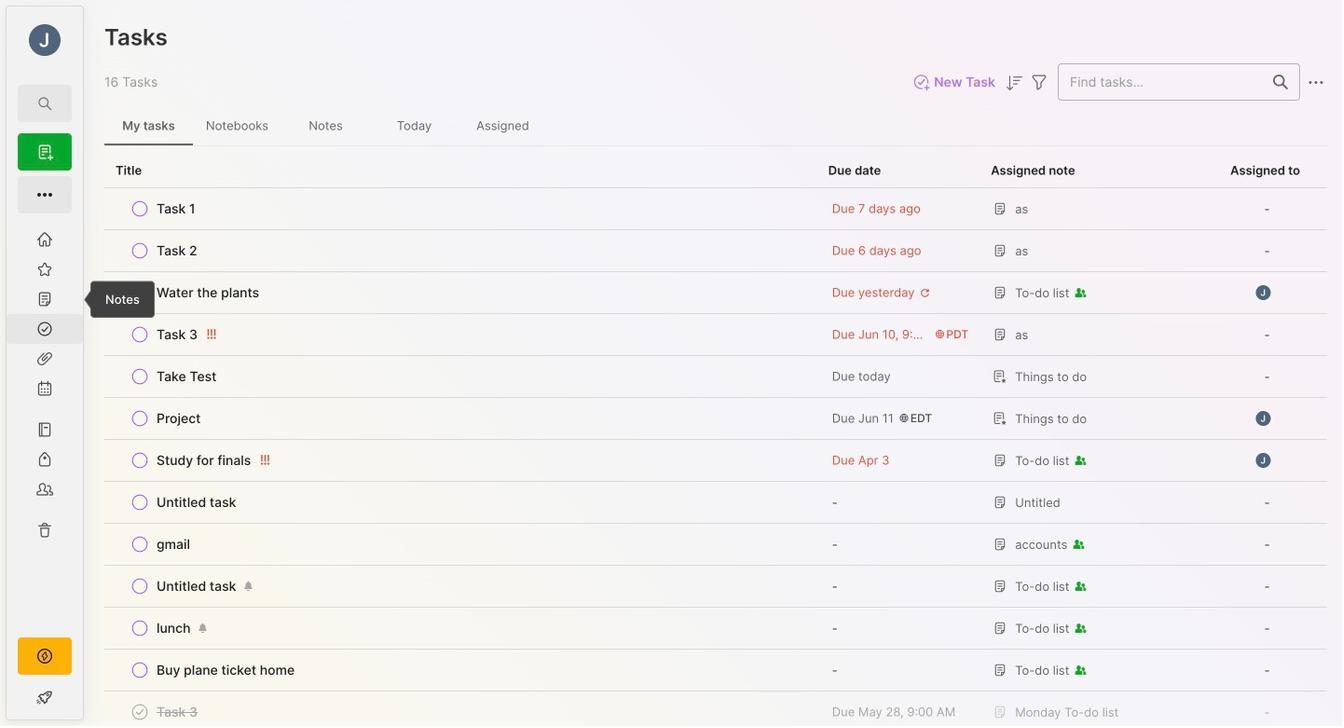 Task type: locate. For each thing, give the bounding box(es) containing it.
untitled task 7 cell
[[157, 493, 236, 512]]

edit search image
[[34, 92, 56, 115]]

1 vertical spatial new note image
[[34, 184, 56, 206]]

gmail 8 cell
[[157, 535, 190, 554]]

main element
[[0, 0, 89, 726]]

row
[[104, 188, 1328, 230], [116, 196, 806, 222], [104, 230, 1328, 272], [116, 238, 806, 264], [104, 272, 1328, 314], [116, 280, 806, 306], [104, 314, 1328, 356], [116, 322, 806, 348], [104, 356, 1328, 398], [116, 364, 806, 390], [104, 398, 1328, 440], [116, 406, 806, 432], [104, 440, 1328, 482], [116, 447, 806, 474], [104, 482, 1328, 524], [116, 489, 806, 516], [104, 524, 1328, 566], [116, 531, 806, 558], [104, 566, 1328, 608], [116, 573, 806, 599], [104, 608, 1328, 650], [116, 615, 806, 641], [104, 650, 1328, 692], [116, 657, 806, 683], [104, 692, 1328, 726], [116, 699, 806, 725]]

study for finals 6 cell
[[157, 451, 251, 470]]

water the plants 2 cell
[[157, 283, 259, 302]]

task 3 3 cell
[[157, 325, 198, 344]]

project 5 cell
[[157, 409, 201, 428]]

0 vertical spatial new note image
[[34, 141, 56, 163]]

row group
[[104, 188, 1328, 726]]

new note image up home icon
[[34, 184, 56, 206]]

untitled task 9 cell
[[157, 577, 236, 596]]

Account field
[[7, 21, 83, 59]]

new note image
[[34, 141, 56, 163], [34, 184, 56, 206]]

new note image down edit search image
[[34, 141, 56, 163]]

click to expand image
[[82, 692, 96, 714]]

tree
[[7, 225, 83, 621]]

take test 4 cell
[[157, 367, 217, 386]]



Task type: describe. For each thing, give the bounding box(es) containing it.
home image
[[35, 230, 54, 249]]

upgrade image
[[34, 645, 56, 668]]

task 1 0 cell
[[157, 200, 195, 218]]

Find tasks… text field
[[1059, 67, 1262, 97]]

Help and Learning task checklist field
[[7, 682, 83, 712]]

More actions and view options field
[[1301, 70, 1328, 94]]

filter tasks image
[[1028, 71, 1051, 94]]

1 new note image from the top
[[34, 141, 56, 163]]

2 new note image from the top
[[34, 184, 56, 206]]

lunch 10 cell
[[157, 619, 191, 638]]

buy plane ticket home 11 cell
[[157, 661, 295, 680]]

tree inside the main element
[[7, 225, 83, 621]]

task 2 1 cell
[[157, 241, 197, 260]]

more actions and view options image
[[1305, 71, 1328, 94]]

account image
[[29, 24, 61, 56]]

task 3 12 cell
[[157, 703, 198, 722]]

Filter tasks field
[[1028, 70, 1051, 94]]

Sort tasks by… field
[[1003, 71, 1026, 94]]



Task type: vqa. For each thing, say whether or not it's contained in the screenshot.
Tag 3 Tag actions FIELD
no



